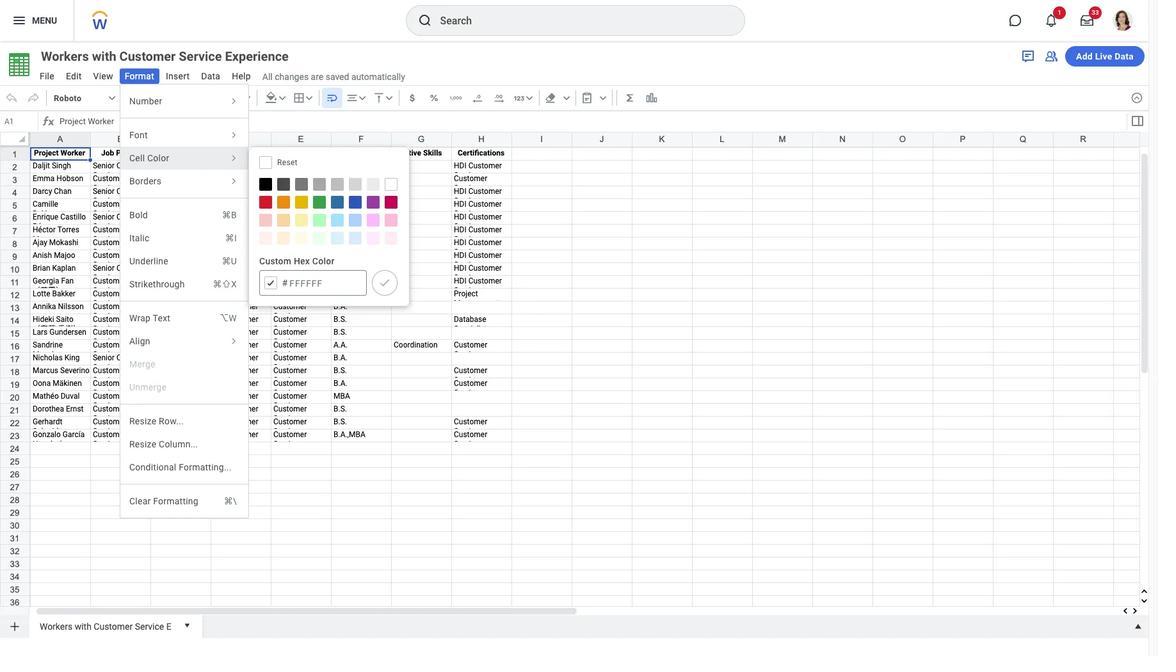 Task type: describe. For each thing, give the bounding box(es) containing it.
3 chevron down small image from the left
[[303, 92, 315, 104]]

workers with customer service e
[[40, 621, 171, 632]]

data inside add live data "button"
[[1115, 51, 1134, 61]]

#
[[282, 277, 288, 289]]

customer for experience
[[119, 49, 176, 64]]

chevron up circle image
[[1131, 92, 1144, 104]]

menu item containing wrap text
[[120, 307, 248, 330]]

align top image
[[372, 92, 385, 104]]

toolbar container region
[[0, 85, 1126, 111]]

help
[[232, 71, 251, 81]]

merge menu item
[[129, 357, 239, 372]]

autosum image
[[623, 92, 636, 104]]

with for workers with customer service experience
[[92, 49, 116, 64]]

bold
[[129, 210, 148, 220]]

format menu
[[120, 84, 249, 519]]

1
[[1058, 9, 1061, 16]]

cs-customer service link
[[190, 178, 281, 188]]

profile logan mcneil image
[[1113, 10, 1133, 33]]

7 chevron down small image from the left
[[560, 92, 573, 104]]

chart image
[[645, 92, 658, 104]]

font
[[129, 130, 148, 140]]

customer inside grid
[[206, 178, 247, 188]]

paste image
[[581, 92, 593, 104]]

cell color
[[129, 153, 169, 163]]

cs-customer service grid
[[0, 132, 1158, 656]]

numbers image
[[513, 92, 525, 104]]

resize column...
[[129, 439, 198, 449]]

all
[[262, 71, 273, 82]]

format
[[125, 71, 154, 81]]

chevron right small image for align
[[228, 335, 239, 347]]

reset button
[[249, 152, 408, 173]]

service inside cs-customer service grid
[[249, 178, 280, 188]]

5 chevron down small image from the left
[[383, 92, 395, 104]]

Custom Hex Color text field
[[259, 270, 367, 296]]

cell
[[129, 153, 145, 163]]

customer for e
[[94, 621, 133, 632]]

add zero image
[[493, 92, 506, 104]]

font menu item
[[120, 124, 248, 147]]

service for experience
[[179, 49, 222, 64]]

⌘b
[[222, 210, 237, 220]]

strikethrough
[[129, 279, 185, 289]]

⌘⇧x
[[213, 279, 237, 289]]

resize row...
[[129, 416, 184, 426]]

merge
[[129, 359, 155, 369]]

clear
[[129, 496, 151, 506]]

wrap text
[[129, 313, 170, 323]]

file
[[40, 71, 54, 81]]

media classroom image
[[1044, 49, 1059, 64]]

bold image
[[161, 92, 174, 104]]

chevron right small image for number
[[228, 95, 239, 107]]

unmerge menu item
[[120, 376, 248, 399]]

2 chevron down small image from the left
[[597, 92, 609, 104]]

chevron down small image inside 'roboto' popup button
[[106, 92, 118, 104]]

are
[[311, 71, 323, 82]]

conditional
[[129, 462, 176, 473]]

borders
[[129, 176, 162, 186]]

search image
[[417, 13, 432, 28]]

custom hex color
[[259, 256, 335, 266]]

percentage image
[[428, 92, 440, 104]]

eraser image
[[544, 92, 557, 104]]

custom
[[259, 256, 291, 266]]

align center image
[[346, 92, 358, 104]]

add live data
[[1076, 51, 1134, 61]]

caret down small image
[[180, 619, 193, 632]]

all changes are saved automatically
[[262, 71, 405, 82]]

row...
[[159, 416, 184, 426]]

insert
[[166, 71, 190, 81]]

notifications large image
[[1045, 14, 1058, 27]]

activity stream image
[[1021, 49, 1036, 64]]

with for workers with customer service e
[[75, 621, 91, 632]]

menu item containing clear formatting
[[120, 490, 248, 513]]

workers with customer service e button
[[35, 615, 176, 636]]

6 chevron down small image from the left
[[523, 92, 536, 104]]

menu item containing italic
[[120, 227, 248, 250]]

wrap
[[129, 313, 151, 323]]

add footer ws image
[[8, 620, 21, 633]]

live
[[1095, 51, 1112, 61]]

33
[[1092, 9, 1099, 16]]

formatting
[[153, 496, 198, 506]]

1 horizontal spatial color
[[312, 256, 335, 266]]

clear formatting
[[129, 496, 198, 506]]



Task type: vqa. For each thing, say whether or not it's contained in the screenshot.
View printable version (PDF) image at right top
no



Task type: locate. For each thing, give the bounding box(es) containing it.
saved
[[326, 71, 349, 82]]

view
[[93, 71, 113, 81]]

resize left row...
[[129, 416, 156, 426]]

check image
[[378, 277, 391, 289]]

chevron down small image left dollar sign image
[[383, 92, 395, 104]]

resize for resize column...
[[129, 439, 156, 449]]

0 vertical spatial color
[[147, 153, 169, 163]]

1 chevron down small image from the left
[[106, 92, 118, 104]]

hex
[[294, 256, 310, 266]]

chevron right small image
[[228, 95, 239, 107], [228, 152, 239, 164], [228, 175, 239, 187]]

1 vertical spatial chevron right small image
[[228, 152, 239, 164]]

chevron down small image left eraser image
[[523, 92, 536, 104]]

roboto
[[54, 93, 82, 103]]

menu item
[[120, 204, 248, 227], [120, 227, 248, 250], [120, 250, 248, 273], [120, 273, 248, 296], [120, 307, 248, 330], [120, 490, 248, 513]]

⌘i
[[225, 233, 237, 243]]

service
[[179, 49, 222, 64], [249, 178, 280, 188], [135, 621, 164, 632]]

1 vertical spatial chevron right small image
[[228, 335, 239, 347]]

text wrap image
[[326, 92, 339, 104]]

1 vertical spatial color
[[312, 256, 335, 266]]

0 vertical spatial customer
[[119, 49, 176, 64]]

chevron right small image down help
[[228, 95, 239, 107]]

color
[[147, 153, 169, 163], [312, 256, 335, 266]]

unmerge
[[129, 382, 167, 392]]

chevron right small image for borders
[[228, 175, 239, 187]]

changes
[[275, 71, 309, 82]]

chevron right small image inside align menu item
[[228, 335, 239, 347]]

formatting...
[[179, 462, 232, 473]]

chevron down small image left border all icon
[[276, 92, 289, 104]]

chevron right small image inside number menu item
[[228, 95, 239, 107]]

menu item containing underline
[[120, 250, 248, 273]]

1 chevron right small image from the top
[[228, 129, 239, 141]]

0 horizontal spatial data
[[201, 71, 220, 81]]

1 vertical spatial workers
[[40, 621, 72, 632]]

menu item containing bold
[[120, 204, 248, 227]]

customer up 'menus' menu bar
[[119, 49, 176, 64]]

chevron right small image for cell color
[[228, 152, 239, 164]]

0 vertical spatial with
[[92, 49, 116, 64]]

1 chevron right small image from the top
[[228, 95, 239, 107]]

1 resize from the top
[[129, 416, 156, 426]]

chevron down small image
[[106, 92, 118, 104], [276, 92, 289, 104], [303, 92, 315, 104], [356, 92, 369, 104], [383, 92, 395, 104], [523, 92, 536, 104], [560, 92, 573, 104]]

customer left e
[[94, 621, 133, 632]]

data left help
[[201, 71, 220, 81]]

service left e
[[135, 621, 164, 632]]

menu item up strikethrough
[[120, 250, 248, 273]]

conditional formatting...
[[129, 462, 232, 473]]

resize
[[129, 416, 156, 426], [129, 439, 156, 449]]

1 horizontal spatial with
[[92, 49, 116, 64]]

service inside workers with customer service e button
[[135, 621, 164, 632]]

color right cell
[[147, 153, 169, 163]]

service inside workers with customer service experience button
[[179, 49, 222, 64]]

chevron down small image right "paste" "image"
[[597, 92, 609, 104]]

1 vertical spatial customer
[[206, 178, 247, 188]]

text
[[153, 313, 170, 323]]

workers right add footer ws icon
[[40, 621, 72, 632]]

0 vertical spatial chevron right small image
[[228, 95, 239, 107]]

all changes are saved automatically button
[[257, 71, 405, 83]]

2 chevron right small image from the top
[[228, 152, 239, 164]]

5 menu item from the top
[[120, 307, 248, 330]]

caret up image
[[1132, 620, 1145, 633]]

None text field
[[1, 113, 38, 131]]

number menu item
[[120, 90, 248, 113]]

color right hex
[[312, 256, 335, 266]]

resize for resize row...
[[129, 416, 156, 426]]

⌥w
[[220, 313, 237, 323]]

0 vertical spatial resize
[[129, 416, 156, 426]]

workers for workers with customer service experience
[[41, 49, 89, 64]]

0 horizontal spatial color
[[147, 153, 169, 163]]

edit
[[66, 71, 82, 81]]

experience
[[225, 49, 289, 64]]

customer
[[119, 49, 176, 64], [206, 178, 247, 188], [94, 621, 133, 632]]

0 horizontal spatial with
[[75, 621, 91, 632]]

menu button
[[0, 0, 74, 41]]

service left ext link icon
[[249, 178, 280, 188]]

6 menu item from the top
[[120, 490, 248, 513]]

0 horizontal spatial service
[[135, 621, 164, 632]]

cell color menu item
[[120, 147, 248, 170]]

1 vertical spatial with
[[75, 621, 91, 632]]

chevron down small image right eraser image
[[560, 92, 573, 104]]

align
[[129, 336, 150, 346]]

data inside 'menus' menu bar
[[201, 71, 220, 81]]

1 menu item from the top
[[120, 204, 248, 227]]

menu item down strikethrough
[[120, 307, 248, 330]]

Search Workday  search field
[[440, 6, 718, 35]]

chevron right small image inside the cell color menu item
[[228, 152, 239, 164]]

underline
[[129, 256, 168, 266]]

remove zero image
[[471, 92, 484, 104]]

borders menu item
[[120, 170, 248, 193]]

menu item containing strikethrough
[[120, 273, 248, 296]]

workers for workers with customer service e
[[40, 621, 72, 632]]

chevron right small image up cs-customer service
[[228, 152, 239, 164]]

workers with customer service experience
[[41, 49, 289, 64]]

0 vertical spatial chevron right small image
[[228, 129, 239, 141]]

4 menu item from the top
[[120, 273, 248, 296]]

chevron right small image down ⌥w on the top left of the page
[[228, 335, 239, 347]]

menus menu bar
[[33, 67, 257, 87]]

thousands comma image
[[449, 92, 462, 104]]

reset
[[277, 158, 298, 167]]

3 menu item from the top
[[120, 250, 248, 273]]

4 chevron down small image from the left
[[356, 92, 369, 104]]

Formula Bar text field
[[56, 113, 1126, 131]]

number
[[129, 96, 162, 106]]

1 vertical spatial resize
[[129, 439, 156, 449]]

3 chevron right small image from the top
[[228, 175, 239, 187]]

2 chevron down small image from the left
[[276, 92, 289, 104]]

chevron right small image up cs-customer service link
[[228, 129, 239, 141]]

workers up edit
[[41, 49, 89, 64]]

ext link image
[[281, 178, 292, 188]]

justify image
[[12, 13, 27, 28]]

chevron down small image down help
[[241, 92, 253, 104]]

data
[[1115, 51, 1134, 61], [201, 71, 220, 81]]

column...
[[159, 439, 198, 449]]

chevron right small image
[[228, 129, 239, 141], [228, 335, 239, 347]]

1 horizontal spatial data
[[1115, 51, 1134, 61]]

menu item down borders menu item on the left top
[[120, 204, 248, 227]]

add live data button
[[1065, 46, 1145, 67]]

2 resize from the top
[[129, 439, 156, 449]]

italic
[[129, 233, 150, 243]]

1 horizontal spatial service
[[179, 49, 222, 64]]

dollar sign image
[[406, 92, 419, 104]]

fx image
[[41, 114, 56, 129]]

1 horizontal spatial chevron down small image
[[597, 92, 609, 104]]

align menu item
[[120, 330, 248, 353]]

service for e
[[135, 621, 164, 632]]

color inside menu item
[[147, 153, 169, 163]]

customer up "⌘b"
[[206, 178, 247, 188]]

0 vertical spatial service
[[179, 49, 222, 64]]

0 vertical spatial workers
[[41, 49, 89, 64]]

chevron right small image for font
[[228, 129, 239, 141]]

menu
[[32, 15, 57, 25]]

0 horizontal spatial chevron down small image
[[241, 92, 253, 104]]

⌘u
[[222, 256, 237, 266]]

chevron down small image left align top image
[[356, 92, 369, 104]]

1 vertical spatial service
[[249, 178, 280, 188]]

chevron right small image up "⌘b"
[[228, 175, 239, 187]]

chevron down small image down are
[[303, 92, 315, 104]]

chevron down small image down 'view'
[[106, 92, 118, 104]]

chevron down small image
[[241, 92, 253, 104], [597, 92, 609, 104]]

cs-customer service
[[192, 178, 280, 188]]

1 vertical spatial data
[[201, 71, 220, 81]]

workers with customer service experience button
[[35, 47, 312, 65]]

33 button
[[1073, 6, 1102, 35]]

⌘\
[[224, 496, 237, 506]]

2 vertical spatial chevron right small image
[[228, 175, 239, 187]]

menu item down conditional formatting...
[[120, 490, 248, 513]]

chevron right small image inside borders menu item
[[228, 175, 239, 187]]

2 vertical spatial customer
[[94, 621, 133, 632]]

resize up conditional
[[129, 439, 156, 449]]

2 chevron right small image from the top
[[228, 335, 239, 347]]

cs-
[[192, 178, 206, 188]]

e
[[166, 621, 171, 632]]

border all image
[[292, 92, 305, 104]]

data right live
[[1115, 51, 1134, 61]]

chevron right small image inside font menu item
[[228, 129, 239, 141]]

menu item up text
[[120, 273, 248, 296]]

workers
[[41, 49, 89, 64], [40, 621, 72, 632]]

menu item up underline
[[120, 227, 248, 250]]

service up the insert
[[179, 49, 222, 64]]

inbox large image
[[1081, 14, 1094, 27]]

1 chevron down small image from the left
[[241, 92, 253, 104]]

2 menu item from the top
[[120, 227, 248, 250]]

with
[[92, 49, 116, 64], [75, 621, 91, 632]]

1 button
[[1037, 6, 1066, 35]]

2 vertical spatial service
[[135, 621, 164, 632]]

automatically
[[351, 71, 405, 82]]

0 vertical spatial data
[[1115, 51, 1134, 61]]

roboto button
[[49, 88, 119, 108]]

formula editor image
[[1130, 113, 1145, 129]]

2 horizontal spatial service
[[249, 178, 280, 188]]

add
[[1076, 51, 1093, 61]]



